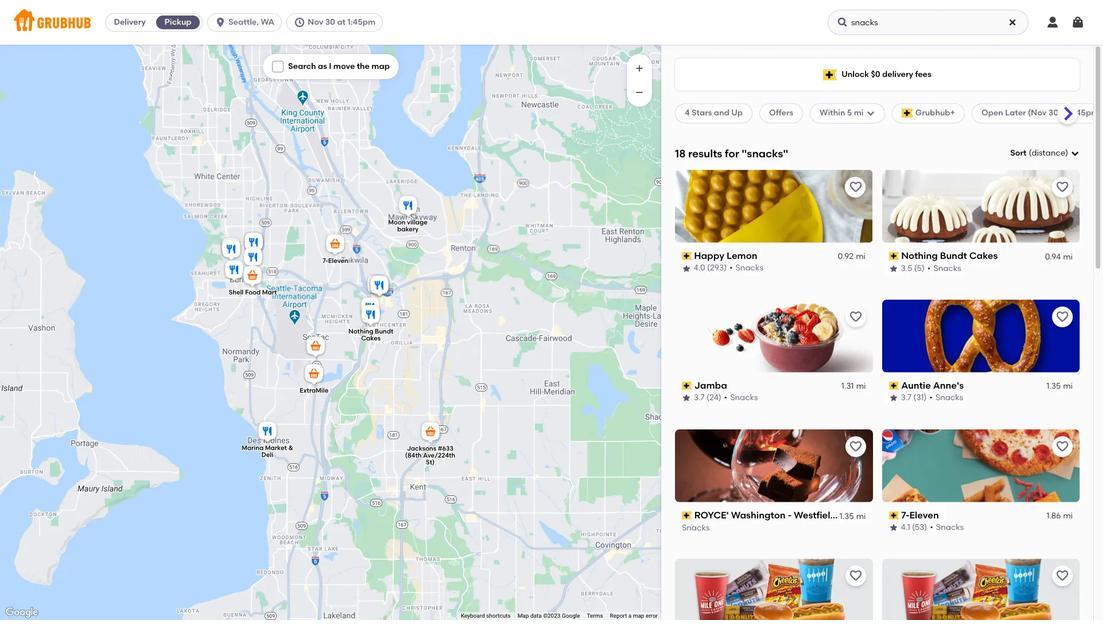 Task type: describe. For each thing, give the bounding box(es) containing it.
report a map error
[[610, 613, 658, 619]]

star icon image for nothing bundt cakes
[[889, 264, 898, 273]]

google
[[562, 613, 580, 619]]

shell food mart image
[[241, 264, 264, 289]]

google image
[[3, 605, 41, 620]]

1.86 mi
[[1047, 511, 1073, 521]]

7- inside map region
[[323, 257, 328, 264]]

sort
[[1011, 148, 1027, 158]]

svg image inside field
[[1071, 149, 1080, 158]]

7-eleven logo image
[[882, 429, 1080, 502]]

18
[[675, 147, 686, 160]]

4.0
[[694, 263, 706, 273]]

antojitos michalisco 1st ave image
[[242, 231, 265, 256]]

0.94
[[1045, 251, 1061, 261]]

18 results for "snacks"
[[675, 147, 788, 160]]

snacks for 7-
[[936, 523, 964, 532]]

1.86
[[1047, 511, 1061, 521]]

(5)
[[914, 263, 925, 273]]

fees
[[915, 69, 932, 79]]

seattle, wa button
[[207, 13, 286, 32]]

snacks right (24)
[[730, 393, 758, 403]]

open later (nov 30 at 1:45pm)
[[982, 108, 1102, 118]]

1 vertical spatial eleven
[[910, 510, 939, 520]]

village
[[407, 219, 428, 226]]

svg image inside nov 30 at 1:45pm button
[[294, 17, 305, 28]]

• for happy lemon
[[730, 263, 733, 273]]

"snacks"
[[742, 147, 788, 160]]

save this restaurant image for happy lemon
[[849, 180, 863, 194]]

happy lemon image
[[359, 296, 382, 321]]

map
[[518, 613, 529, 619]]

• snacks for auntie anne's
[[930, 393, 963, 403]]

bundt inside map region
[[375, 328, 393, 335]]

shortcuts
[[486, 613, 511, 619]]

subscription pass image for royce' washington - westfield southcenter mall
[[682, 511, 692, 519]]

0.92
[[838, 251, 854, 261]]

stars
[[692, 108, 712, 118]]

)
[[1066, 148, 1068, 158]]

results
[[688, 147, 722, 160]]

seattle,
[[229, 17, 259, 27]]

nov
[[308, 17, 323, 27]]

deli
[[262, 451, 273, 459]]

main navigation navigation
[[0, 0, 1102, 45]]

1.31 mi
[[842, 381, 866, 391]]

mi for bundt
[[1063, 251, 1073, 261]]

save this restaurant button for 7-eleven
[[1052, 436, 1073, 457]]

star icon image for happy lemon
[[682, 264, 691, 273]]

1 horizontal spatial map
[[633, 613, 644, 619]]

subscription pass image for auntie anne's
[[889, 382, 899, 390]]

royce' washington - westfield southcenter mall
[[694, 510, 916, 520]]

lemon
[[727, 250, 758, 261]]

sort ( distance )
[[1011, 148, 1068, 158]]

(53)
[[912, 523, 927, 532]]

snacks for auntie
[[936, 393, 963, 403]]

save this restaurant image for jamba
[[849, 310, 863, 324]]

pickup button
[[154, 13, 202, 32]]

the
[[357, 61, 370, 71]]

minus icon image
[[634, 87, 645, 98]]

happy lemon
[[694, 250, 758, 261]]

grubhub+
[[916, 108, 955, 118]]

none field containing sort
[[1011, 148, 1080, 159]]

jacksons
[[407, 445, 436, 452]]

error
[[646, 613, 658, 619]]

and
[[714, 108, 730, 118]]

mi for anne's
[[1063, 381, 1073, 391]]

data
[[530, 613, 542, 619]]

within
[[820, 108, 845, 118]]

shell food mart logo image
[[882, 559, 1080, 620]]

tacos el hass image
[[220, 238, 243, 263]]

at inside button
[[337, 17, 346, 27]]

©2023
[[543, 613, 561, 619]]

marina
[[242, 444, 264, 452]]

royce'
[[694, 510, 729, 520]]

• snacks for 7-eleven
[[930, 523, 964, 532]]

0 vertical spatial map
[[372, 61, 390, 71]]

mi for washington
[[856, 511, 866, 521]]

st)
[[426, 459, 435, 466]]

• for 7-eleven
[[930, 523, 933, 532]]

unlock $0 delivery fees
[[842, 69, 932, 79]]

• snacks for nothing bundt cakes
[[928, 263, 961, 273]]

star icon image for jamba
[[682, 393, 691, 403]]

save this restaurant button for auntie anne's
[[1052, 306, 1073, 327]]

extramile logo image
[[675, 559, 873, 620]]

0.94 mi
[[1045, 251, 1073, 261]]

plus icon image
[[634, 63, 645, 74]]

auntie anne's logo image
[[882, 299, 1080, 372]]

nothing bundt cakes inside map region
[[348, 328, 393, 342]]

-
[[788, 510, 792, 520]]

auntie anne's image
[[368, 274, 391, 299]]

• snacks for jamba
[[724, 393, 758, 403]]

4.0 (293)
[[694, 263, 727, 273]]

1.35 for anne's
[[1047, 381, 1061, 391]]

1 vertical spatial 30
[[1049, 108, 1059, 118]]

food
[[245, 289, 261, 296]]

terms
[[587, 613, 603, 619]]

moon village bakery
[[388, 219, 428, 233]]

a
[[628, 613, 632, 619]]

• for jamba
[[724, 393, 727, 403]]

star icon image for auntie anne's
[[889, 393, 898, 403]]

pickup
[[165, 17, 192, 27]]

subscription pass image for happy lemon
[[682, 252, 692, 260]]

5
[[847, 108, 852, 118]]

jacksons #633 (84th ave/224th st) image
[[419, 420, 442, 445]]

keyboard shortcuts
[[461, 613, 511, 619]]

bakery
[[397, 225, 419, 233]]

save this restaurant image for nothing bundt cakes
[[1056, 180, 1070, 194]]

3.5
[[901, 263, 912, 273]]

1 horizontal spatial cakes
[[969, 250, 998, 261]]

save this restaurant button for happy lemon
[[845, 177, 866, 197]]

7-eleven inside map region
[[323, 257, 348, 264]]

(
[[1029, 148, 1032, 158]]

Search for food, convenience, alcohol... search field
[[828, 10, 1029, 35]]

southcenter
[[839, 510, 894, 520]]

as
[[318, 61, 327, 71]]

nov 30 at 1:45pm
[[308, 17, 375, 27]]

1.35 for washington
[[840, 511, 854, 521]]

ave/224th
[[423, 452, 455, 459]]

subscription pass image for 7-eleven
[[889, 511, 899, 519]]

moon
[[388, 219, 406, 226]]

snacks for happy
[[736, 263, 764, 273]]

delivery button
[[106, 13, 154, 32]]



Task type: vqa. For each thing, say whether or not it's contained in the screenshot.
ROYCE' Washington - Westfield Southcenter Mall image
yes



Task type: locate. For each thing, give the bounding box(es) containing it.
nothing bundt cakes up (5) on the top of the page
[[901, 250, 998, 261]]

1 vertical spatial nothing bundt cakes
[[348, 328, 393, 342]]

report
[[610, 613, 627, 619]]

0 horizontal spatial 7-
[[323, 257, 328, 264]]

ronnie's market image
[[223, 258, 246, 284]]

None field
[[1011, 148, 1080, 159]]

1 vertical spatial nothing
[[348, 328, 373, 335]]

• right (24)
[[724, 393, 727, 403]]

0 horizontal spatial bundt
[[375, 328, 393, 335]]

0 horizontal spatial at
[[337, 17, 346, 27]]

2 subscription pass image from the top
[[889, 382, 899, 390]]

1 vertical spatial cakes
[[361, 335, 381, 342]]

map right a
[[633, 613, 644, 619]]

&
[[288, 444, 293, 452]]

0 vertical spatial eleven
[[328, 257, 348, 264]]

extramile image
[[303, 362, 326, 388]]

star icon image left 3.7 (31)
[[889, 393, 898, 403]]

(31)
[[914, 393, 927, 403]]

(293)
[[708, 263, 727, 273]]

0 vertical spatial 1.35
[[1047, 381, 1061, 391]]

1 vertical spatial 7-
[[901, 510, 910, 520]]

save this restaurant button for jamba
[[845, 306, 866, 327]]

svg image
[[1046, 16, 1060, 29], [1008, 18, 1017, 27], [866, 109, 875, 118], [1071, 149, 1080, 158]]

0 vertical spatial at
[[337, 17, 346, 27]]

• snacks right (5) on the top of the page
[[928, 263, 961, 273]]

•
[[730, 263, 733, 273], [928, 263, 931, 273], [724, 393, 727, 403], [930, 393, 933, 403], [930, 523, 933, 532]]

0 vertical spatial nothing bundt cakes
[[901, 250, 998, 261]]

subscription pass image left auntie
[[889, 382, 899, 390]]

happy lemon logo image
[[675, 170, 873, 243]]

3.7
[[694, 393, 705, 403], [901, 393, 912, 403]]

keyboard shortcuts button
[[461, 612, 511, 620]]

offers
[[769, 108, 793, 118]]

1 vertical spatial 7-eleven
[[901, 510, 939, 520]]

bundt down the happy lemon icon
[[375, 328, 393, 335]]

star icon image left 4.0
[[682, 264, 691, 273]]

seattle, wa
[[229, 17, 274, 27]]

0 vertical spatial cakes
[[969, 250, 998, 261]]

• snacks for happy lemon
[[730, 263, 764, 273]]

7 eleven image
[[324, 233, 347, 258]]

at left 1:45pm)
[[1061, 108, 1069, 118]]

0 vertical spatial 7-eleven
[[323, 257, 348, 264]]

snacks down lemon
[[736, 263, 764, 273]]

0 horizontal spatial cakes
[[361, 335, 381, 342]]

save this restaurant image
[[849, 310, 863, 324], [1056, 440, 1070, 453], [849, 569, 863, 583]]

mall
[[897, 510, 916, 520]]

nov 30 at 1:45pm button
[[286, 13, 388, 32]]

4.1 (53)
[[901, 523, 927, 532]]

1 horizontal spatial 1.35 mi
[[1047, 381, 1073, 391]]

1:45pm)
[[1071, 108, 1102, 118]]

0 horizontal spatial map
[[372, 61, 390, 71]]

grubhub plus flag logo image for unlock $0 delivery fees
[[823, 69, 837, 80]]

subscription pass image
[[889, 252, 899, 260], [889, 382, 899, 390]]

1 horizontal spatial grubhub plus flag logo image
[[902, 109, 913, 118]]

1 vertical spatial 1.35 mi
[[840, 511, 866, 521]]

30 inside button
[[325, 17, 335, 27]]

• right '(31)' on the right bottom of the page
[[930, 393, 933, 403]]

grubhub plus flag logo image left unlock
[[823, 69, 837, 80]]

1 vertical spatial grubhub plus flag logo image
[[902, 109, 913, 118]]

0 vertical spatial 7-
[[323, 257, 328, 264]]

grubhub plus flag logo image for grubhub+
[[902, 109, 913, 118]]

nothing down the happy lemon icon
[[348, 328, 373, 335]]

4
[[685, 108, 690, 118]]

snacks
[[736, 263, 764, 273], [934, 263, 961, 273], [730, 393, 758, 403], [936, 393, 963, 403], [682, 523, 710, 532], [936, 523, 964, 532]]

market
[[265, 444, 287, 452]]

at left 1:45pm
[[337, 17, 346, 27]]

1 subscription pass image from the top
[[889, 252, 899, 260]]

i
[[329, 61, 332, 71]]

star icon image left 4.1
[[889, 523, 898, 532]]

move
[[333, 61, 355, 71]]

1:45pm
[[348, 17, 375, 27]]

2 3.7 from the left
[[901, 393, 912, 403]]

save this restaurant image for royce' washington - westfield southcenter mall
[[849, 440, 863, 453]]

4 stars and up
[[685, 108, 743, 118]]

westfield
[[794, 510, 837, 520]]

grubhub plus flag logo image
[[823, 69, 837, 80], [902, 109, 913, 118]]

1 vertical spatial bundt
[[375, 328, 393, 335]]

map right the
[[372, 61, 390, 71]]

0 horizontal spatial eleven
[[328, 257, 348, 264]]

cakes down nothing bundt cakes icon
[[361, 335, 381, 342]]

save this restaurant button for nothing bundt cakes
[[1052, 177, 1073, 197]]

save this restaurant button
[[845, 177, 866, 197], [1052, 177, 1073, 197], [845, 306, 866, 327], [1052, 306, 1073, 327], [845, 436, 866, 457], [1052, 436, 1073, 457], [845, 566, 866, 586], [1052, 566, 1073, 586]]

bundt down the nothing bundt cakes logo
[[940, 250, 967, 261]]

nothing inside map region
[[348, 328, 373, 335]]

4.1
[[901, 523, 910, 532]]

1 vertical spatial save this restaurant image
[[1056, 440, 1070, 453]]

svg image
[[1071, 16, 1085, 29], [215, 17, 226, 28], [294, 17, 305, 28], [837, 17, 849, 28]]

1 horizontal spatial bundt
[[940, 250, 967, 261]]

0 horizontal spatial 30
[[325, 17, 335, 27]]

• snacks down anne's on the right bottom
[[930, 393, 963, 403]]

1 horizontal spatial 7-
[[901, 510, 910, 520]]

cakes down the nothing bundt cakes logo
[[969, 250, 998, 261]]

snacks for nothing
[[934, 263, 961, 273]]

cakes inside the nothing bundt cakes
[[361, 335, 381, 342]]

up
[[731, 108, 743, 118]]

• for nothing bundt cakes
[[928, 263, 931, 273]]

within 5 mi
[[820, 108, 864, 118]]

delivery
[[882, 69, 913, 79]]

keyboard
[[461, 613, 485, 619]]

0 horizontal spatial 1.35 mi
[[840, 511, 866, 521]]

snacks down anne's on the right bottom
[[936, 393, 963, 403]]

3.7 for jamba
[[694, 393, 705, 403]]

marina market & deli image
[[256, 420, 279, 445]]

mawadda cafe image
[[242, 231, 265, 256]]

30
[[325, 17, 335, 27], [1049, 108, 1059, 118]]

(24)
[[707, 393, 721, 403]]

0 vertical spatial save this restaurant image
[[849, 310, 863, 324]]

3.7 left (24)
[[694, 393, 705, 403]]

1 3.7 from the left
[[694, 393, 705, 403]]

star icon image left 3.5
[[889, 264, 898, 273]]

mi
[[854, 108, 864, 118], [856, 251, 866, 261], [1063, 251, 1073, 261], [856, 381, 866, 391], [1063, 381, 1073, 391], [856, 511, 866, 521], [1063, 511, 1073, 521]]

1 horizontal spatial at
[[1061, 108, 1069, 118]]

star icon image for 7-eleven
[[889, 523, 898, 532]]

distance
[[1032, 148, 1066, 158]]

open
[[982, 108, 1003, 118]]

at
[[337, 17, 346, 27], [1061, 108, 1069, 118]]

#633
[[438, 445, 454, 452]]

mi for eleven
[[1063, 511, 1073, 521]]

snacks down "royce'"
[[682, 523, 710, 532]]

star icon image
[[682, 264, 691, 273], [889, 264, 898, 273], [682, 393, 691, 403], [889, 393, 898, 403], [889, 523, 898, 532]]

save this restaurant button for royce' washington - westfield southcenter mall
[[845, 436, 866, 457]]

bundt
[[940, 250, 967, 261], [375, 328, 393, 335]]

svg image inside 'seattle, wa' button
[[215, 17, 226, 28]]

0 horizontal spatial grubhub plus flag logo image
[[823, 69, 837, 80]]

3.7 for auntie anne's
[[901, 393, 912, 403]]

shell food mart
[[229, 289, 277, 296]]

(84th
[[405, 452, 422, 459]]

0 vertical spatial subscription pass image
[[889, 252, 899, 260]]

sea tac marathon image
[[304, 335, 327, 360]]

mart
[[262, 289, 277, 296]]

• right (5) on the top of the page
[[928, 263, 931, 273]]

save this restaurant image
[[849, 180, 863, 194], [1056, 180, 1070, 194], [1056, 310, 1070, 324], [849, 440, 863, 453], [1056, 569, 1070, 583]]

0 horizontal spatial 1.35
[[840, 511, 854, 521]]

(nov
[[1028, 108, 1047, 118]]

subscription pass image right 0.92 mi
[[889, 252, 899, 260]]

dairy queen image
[[219, 236, 242, 261]]

1 horizontal spatial nothing
[[901, 250, 938, 261]]

grubhub plus flag logo image left grubhub+
[[902, 109, 913, 118]]

jamba
[[694, 380, 727, 391]]

2 vertical spatial save this restaurant image
[[849, 569, 863, 583]]

nothing bundt cakes image
[[359, 303, 382, 328]]

0 horizontal spatial 7-eleven
[[323, 257, 348, 264]]

1 horizontal spatial 7-eleven
[[901, 510, 939, 520]]

map region
[[0, 8, 677, 620]]

search as i move the map
[[288, 61, 390, 71]]

terms link
[[587, 613, 603, 619]]

1 horizontal spatial 1.35
[[1047, 381, 1061, 391]]

30 right the '(nov'
[[1049, 108, 1059, 118]]

star icon image left '3.7 (24)'
[[682, 393, 691, 403]]

jamba logo image
[[675, 299, 873, 372]]

3.7 (31)
[[901, 393, 927, 403]]

1 vertical spatial subscription pass image
[[889, 382, 899, 390]]

1 horizontal spatial nothing bundt cakes
[[901, 250, 998, 261]]

pierro bakery image
[[242, 246, 265, 271]]

1.35 mi for auntie anne's
[[1047, 381, 1073, 391]]

1.31
[[842, 381, 854, 391]]

• snacks right (53)
[[930, 523, 964, 532]]

map data ©2023 google
[[518, 613, 580, 619]]

• snacks
[[730, 263, 764, 273], [928, 263, 961, 273], [724, 393, 758, 403], [930, 393, 963, 403], [930, 523, 964, 532]]

• right (53)
[[930, 523, 933, 532]]

royce' washington - westfield southcenter mall image
[[368, 274, 391, 299]]

• snacks down lemon
[[730, 263, 764, 273]]

mi for lemon
[[856, 251, 866, 261]]

nothing up (5) on the top of the page
[[901, 250, 938, 261]]

delivery
[[114, 17, 146, 27]]

eleven inside map region
[[328, 257, 348, 264]]

subscription pass image for jamba
[[682, 382, 692, 390]]

eleven
[[328, 257, 348, 264], [910, 510, 939, 520]]

0 vertical spatial grubhub plus flag logo image
[[823, 69, 837, 80]]

0 vertical spatial 1.35 mi
[[1047, 381, 1073, 391]]

cakes
[[969, 250, 998, 261], [361, 335, 381, 342]]

0 horizontal spatial nothing
[[348, 328, 373, 335]]

1 horizontal spatial eleven
[[910, 510, 939, 520]]

• down 'happy lemon'
[[730, 263, 733, 273]]

0 horizontal spatial nothing bundt cakes
[[348, 328, 393, 342]]

3.5 (5)
[[901, 263, 925, 273]]

nothing bundt cakes logo image
[[882, 170, 1080, 243]]

jacksons #633 (84th ave/224th st)
[[405, 445, 455, 466]]

moon village bakery image
[[397, 194, 420, 219]]

3.7 (24)
[[694, 393, 721, 403]]

• snacks right (24)
[[724, 393, 758, 403]]

0 vertical spatial bundt
[[940, 250, 967, 261]]

0 vertical spatial nothing
[[901, 250, 938, 261]]

royce' washington - westfield southcenter mall logo image
[[675, 429, 873, 502]]

snacks right (5) on the top of the page
[[934, 263, 961, 273]]

wa
[[261, 17, 274, 27]]

1.35 mi for royce' washington - westfield southcenter mall
[[840, 511, 866, 521]]

nothing bundt cakes down the happy lemon icon
[[348, 328, 393, 342]]

for
[[725, 147, 739, 160]]

1 vertical spatial at
[[1061, 108, 1069, 118]]

0 vertical spatial 30
[[325, 17, 335, 27]]

subscription pass image for nothing bundt cakes
[[889, 252, 899, 260]]

1 vertical spatial 1.35
[[840, 511, 854, 521]]

washington
[[731, 510, 786, 520]]

save this restaurant image for 7-eleven
[[1056, 440, 1070, 453]]

save this restaurant image for auntie anne's
[[1056, 310, 1070, 324]]

0 horizontal spatial 3.7
[[694, 393, 705, 403]]

1 horizontal spatial 3.7
[[901, 393, 912, 403]]

• for auntie anne's
[[930, 393, 933, 403]]

unlock
[[842, 69, 869, 79]]

30 right "nov"
[[325, 17, 335, 27]]

shell
[[229, 289, 244, 296]]

snacks right (53)
[[936, 523, 964, 532]]

3.7 left '(31)' on the right bottom of the page
[[901, 393, 912, 403]]

extramile
[[300, 387, 329, 395]]

anne's
[[933, 380, 964, 391]]

later
[[1005, 108, 1026, 118]]

marina market & deli
[[242, 444, 293, 459]]

jamba image
[[365, 273, 388, 299]]

map
[[372, 61, 390, 71], [633, 613, 644, 619]]

subscription pass image
[[682, 252, 692, 260], [682, 382, 692, 390], [682, 511, 692, 519], [889, 511, 899, 519]]

search
[[288, 61, 316, 71]]

0.92 mi
[[838, 251, 866, 261]]

1 horizontal spatial 30
[[1049, 108, 1059, 118]]

1 vertical spatial map
[[633, 613, 644, 619]]



